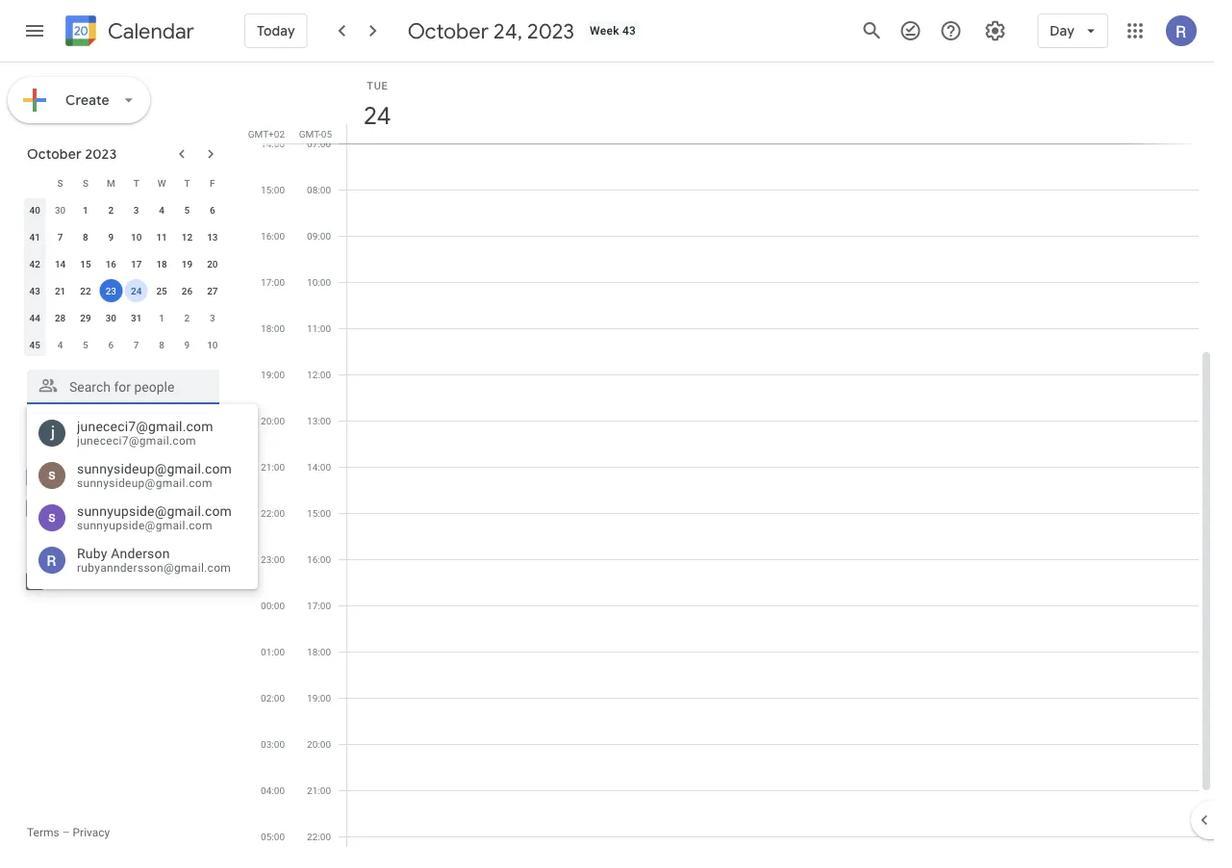 Task type: locate. For each thing, give the bounding box(es) containing it.
1 vertical spatial 21:00
[[307, 785, 331, 796]]

5 up 12 element
[[184, 204, 190, 216]]

17:00 left the 10:00 at left top
[[261, 276, 285, 288]]

november 9 element
[[176, 333, 199, 356]]

1 vertical spatial 19:00
[[307, 692, 331, 704]]

1 vertical spatial 6
[[108, 339, 114, 350]]

5
[[184, 204, 190, 216], [83, 339, 88, 350]]

7 row from the top
[[22, 331, 225, 358]]

calendars up in
[[69, 538, 132, 555]]

1 left 'november 2' 'element'
[[159, 312, 165, 323]]

calendars for my calendars
[[50, 434, 113, 451]]

3 right 'november 2' 'element'
[[210, 312, 215, 323]]

1 vertical spatial 43
[[29, 285, 40, 296]]

43 right week
[[623, 24, 637, 38]]

sunnysideup@gmail.com sunnysideup@gmail.com
[[77, 461, 232, 490]]

9 left november 10 element at the top left of page
[[184, 339, 190, 350]]

united
[[123, 573, 162, 589]]

1 vertical spatial 2023
[[85, 145, 117, 163]]

1
[[83, 204, 88, 216], [159, 312, 165, 323]]

1 row from the top
[[22, 169, 225, 196]]

row group containing 40
[[22, 196, 225, 358]]

sunnysideup@gmail.com up sunnyupside@gmail.com sunnyupside@gmail.com
[[77, 476, 213, 490]]

junececi7@gmail.com down search for people text box
[[77, 418, 213, 434]]

s left m
[[83, 177, 89, 189]]

1 sunnyupside@gmail.com from the top
[[77, 503, 232, 519]]

1 vertical spatial 20:00
[[307, 738, 331, 750]]

1 vertical spatial 9
[[184, 339, 190, 350]]

23, today element
[[99, 279, 123, 302]]

41
[[29, 231, 40, 243]]

anderson inside ruby anderson rubyanndersson@gmail.com
[[111, 545, 170, 561]]

8
[[83, 231, 88, 243], [159, 339, 165, 350]]

0 horizontal spatial 6
[[108, 339, 114, 350]]

list box
[[27, 412, 258, 581]]

43 left 21
[[29, 285, 40, 296]]

5 left the november 6 element
[[83, 339, 88, 350]]

main drawer image
[[23, 19, 46, 42]]

1 horizontal spatial 2023
[[528, 17, 575, 44]]

other calendars button
[[4, 531, 239, 562]]

holidays
[[54, 573, 106, 589]]

0 horizontal spatial 15:00
[[261, 184, 285, 195]]

1 vertical spatial 30
[[106, 312, 116, 323]]

2 down m
[[108, 204, 114, 216]]

30 element
[[99, 306, 123, 329]]

0 horizontal spatial 4
[[57, 339, 63, 350]]

2 junececi7@gmail.com from the top
[[77, 434, 196, 448]]

0 horizontal spatial 43
[[29, 285, 40, 296]]

6 inside the november 6 element
[[108, 339, 114, 350]]

0 vertical spatial 22:00
[[261, 507, 285, 519]]

1 vertical spatial ruby
[[77, 545, 107, 561]]

12 element
[[176, 225, 199, 248]]

2023 right 24,
[[528, 17, 575, 44]]

tasks
[[54, 500, 89, 516]]

9 left 10 element
[[108, 231, 114, 243]]

19:00 right 02:00 at the bottom of page
[[307, 692, 331, 704]]

sunnyupside@gmail.com down sunnysideup@gmail.com sunnysideup@gmail.com
[[77, 503, 232, 519]]

1 horizontal spatial 8
[[159, 339, 165, 350]]

1 vertical spatial 22:00
[[307, 831, 331, 842]]

ruby
[[54, 469, 84, 485], [77, 545, 107, 561]]

0 horizontal spatial 7
[[57, 231, 63, 243]]

0 vertical spatial 21:00
[[261, 461, 285, 473]]

1 vertical spatial 24
[[131, 285, 142, 296]]

1 vertical spatial 2
[[184, 312, 190, 323]]

1 horizontal spatial 10
[[207, 339, 218, 350]]

8 right november 7 element
[[159, 339, 165, 350]]

row containing s
[[22, 169, 225, 196]]

1 vertical spatial 18:00
[[307, 646, 331, 657]]

t left w
[[133, 177, 139, 189]]

in
[[109, 573, 120, 589]]

24 down tue
[[362, 100, 390, 131]]

25 element
[[150, 279, 173, 302]]

row
[[22, 169, 225, 196], [22, 196, 225, 223], [22, 223, 225, 250], [22, 250, 225, 277], [22, 277, 225, 304], [22, 304, 225, 331], [22, 331, 225, 358]]

anderson up united
[[111, 545, 170, 561]]

3 up 10 element
[[134, 204, 139, 216]]

1 horizontal spatial 2
[[184, 312, 190, 323]]

20:00 left 13:00
[[261, 415, 285, 426]]

m
[[107, 177, 115, 189]]

0 vertical spatial 7
[[57, 231, 63, 243]]

20:00 right 03:00
[[307, 738, 331, 750]]

7 right the november 6 element
[[134, 339, 139, 350]]

1 vertical spatial 8
[[159, 339, 165, 350]]

24 column header
[[347, 63, 1199, 143]]

my calendars button
[[4, 427, 239, 458]]

24
[[362, 100, 390, 131], [131, 285, 142, 296]]

1 horizontal spatial 1
[[159, 312, 165, 323]]

terms link
[[27, 826, 59, 839]]

7 right 41
[[57, 231, 63, 243]]

1 vertical spatial 5
[[83, 339, 88, 350]]

november 5 element
[[74, 333, 97, 356]]

0 horizontal spatial 21:00
[[261, 461, 285, 473]]

november 7 element
[[125, 333, 148, 356]]

43
[[623, 24, 637, 38], [29, 285, 40, 296]]

1 vertical spatial 3
[[210, 312, 215, 323]]

0 vertical spatial 1
[[83, 204, 88, 216]]

19:00 left the 12:00
[[261, 369, 285, 380]]

10 left 11
[[131, 231, 142, 243]]

0 horizontal spatial 3
[[134, 204, 139, 216]]

row group inside october 2023 grid
[[22, 196, 225, 358]]

sunnyupside@gmail.com
[[77, 503, 232, 519], [77, 519, 213, 532]]

0 horizontal spatial t
[[133, 177, 139, 189]]

ruby up tasks
[[54, 469, 84, 485]]

0 vertical spatial 4
[[159, 204, 165, 216]]

02:00
[[261, 692, 285, 704]]

0 horizontal spatial 17:00
[[261, 276, 285, 288]]

10 element
[[125, 225, 148, 248]]

calendar heading
[[104, 18, 194, 45]]

calendar element
[[62, 12, 194, 54]]

2 row from the top
[[22, 196, 225, 223]]

0 vertical spatial october
[[408, 17, 489, 44]]

2 left november 3 element
[[184, 312, 190, 323]]

0 vertical spatial 2023
[[528, 17, 575, 44]]

10
[[131, 231, 142, 243], [207, 339, 218, 350]]

8 up '15' element
[[83, 231, 88, 243]]

4
[[159, 204, 165, 216], [57, 339, 63, 350]]

18:00 right 01:00
[[307, 646, 331, 657]]

42
[[29, 258, 40, 270]]

0 horizontal spatial 16:00
[[261, 230, 285, 242]]

3 row from the top
[[22, 223, 225, 250]]

30 for "30" element
[[106, 312, 116, 323]]

19
[[182, 258, 193, 270]]

22:00 up "23:00" at the bottom of page
[[261, 507, 285, 519]]

0 horizontal spatial 30
[[55, 204, 66, 216]]

1 vertical spatial calendars
[[69, 538, 132, 555]]

0 vertical spatial 14:00
[[261, 138, 285, 149]]

26
[[182, 285, 193, 296]]

13:00
[[307, 415, 331, 426]]

18 element
[[150, 252, 173, 275]]

october up september 30 element
[[27, 145, 82, 163]]

anderson for ruby anderson rubyanndersson@gmail.com
[[111, 545, 170, 561]]

10 right 'november 9' element
[[207, 339, 218, 350]]

0 horizontal spatial 9
[[108, 231, 114, 243]]

0 horizontal spatial s
[[57, 177, 63, 189]]

0 vertical spatial 24
[[362, 100, 390, 131]]

0 vertical spatial 18:00
[[261, 322, 285, 334]]

18:00
[[261, 322, 285, 334], [307, 646, 331, 657]]

9
[[108, 231, 114, 243], [184, 339, 190, 350]]

2023
[[528, 17, 575, 44], [85, 145, 117, 163]]

1 horizontal spatial 15:00
[[307, 507, 331, 519]]

1 horizontal spatial s
[[83, 177, 89, 189]]

1 vertical spatial 4
[[57, 339, 63, 350]]

1 vertical spatial 10
[[207, 339, 218, 350]]

junececi7@gmail.com up sunnysideup@gmail.com sunnysideup@gmail.com
[[77, 434, 196, 448]]

0 horizontal spatial 20:00
[[261, 415, 285, 426]]

1 vertical spatial anderson
[[111, 545, 170, 561]]

0 vertical spatial anderson
[[87, 469, 144, 485]]

sunnyupside@gmail.com inside sunnyupside@gmail.com sunnyupside@gmail.com
[[77, 519, 213, 532]]

14:00
[[261, 138, 285, 149], [307, 461, 331, 473]]

23
[[106, 285, 116, 296]]

1 horizontal spatial 30
[[106, 312, 116, 323]]

1 horizontal spatial 16:00
[[307, 554, 331, 565]]

0 vertical spatial 5
[[184, 204, 190, 216]]

0 vertical spatial 2
[[108, 204, 114, 216]]

1 vertical spatial 17:00
[[307, 600, 331, 611]]

2023 up m
[[85, 145, 117, 163]]

3
[[134, 204, 139, 216], [210, 312, 215, 323]]

16:00
[[261, 230, 285, 242], [307, 554, 331, 565]]

row containing 41
[[22, 223, 225, 250]]

0 horizontal spatial 2
[[108, 204, 114, 216]]

sunnyupside@gmail.com up ruby anderson rubyanndersson@gmail.com
[[77, 519, 213, 532]]

terms
[[27, 826, 59, 839]]

11 element
[[150, 225, 173, 248]]

0 vertical spatial 43
[[623, 24, 637, 38]]

1 horizontal spatial 20:00
[[307, 738, 331, 750]]

sunnysideup@gmail.com down junececi7@gmail.com junececi7@gmail.com
[[77, 461, 232, 477]]

5 row from the top
[[22, 277, 225, 304]]

1 horizontal spatial 43
[[623, 24, 637, 38]]

14:00 left gmt-
[[261, 138, 285, 149]]

2 sunnyupside@gmail.com from the top
[[77, 519, 213, 532]]

ruby inside my calendars list
[[54, 469, 84, 485]]

16:00 left 09:00
[[261, 230, 285, 242]]

0 vertical spatial calendars
[[50, 434, 113, 451]]

1 horizontal spatial 6
[[210, 204, 215, 216]]

2 inside 'element'
[[184, 312, 190, 323]]

ruby anderson rubyanndersson@gmail.com
[[77, 545, 231, 575]]

1 horizontal spatial 14:00
[[307, 461, 331, 473]]

24 inside 24 element
[[131, 285, 142, 296]]

30 right 29 element in the top left of the page
[[106, 312, 116, 323]]

1 vertical spatial 15:00
[[307, 507, 331, 519]]

row containing 42
[[22, 250, 225, 277]]

0 vertical spatial 8
[[83, 231, 88, 243]]

30
[[55, 204, 66, 216], [106, 312, 116, 323]]

15:00
[[261, 184, 285, 195], [307, 507, 331, 519]]

t right w
[[184, 177, 190, 189]]

27
[[207, 285, 218, 296]]

16:00 right "23:00" at the bottom of page
[[307, 554, 331, 565]]

1 horizontal spatial 9
[[184, 339, 190, 350]]

s
[[57, 177, 63, 189], [83, 177, 89, 189]]

26 element
[[176, 279, 199, 302]]

day button
[[1038, 8, 1109, 54]]

21:00 up "23:00" at the bottom of page
[[261, 461, 285, 473]]

21:00
[[261, 461, 285, 473], [307, 785, 331, 796]]

20:00
[[261, 415, 285, 426], [307, 738, 331, 750]]

anderson inside my calendars list
[[87, 469, 144, 485]]

24 cell
[[124, 277, 149, 304]]

19:00
[[261, 369, 285, 380], [307, 692, 331, 704]]

30 right the 40
[[55, 204, 66, 216]]

november 8 element
[[150, 333, 173, 356]]

0 vertical spatial 15:00
[[261, 184, 285, 195]]

6 right the november 5 element
[[108, 339, 114, 350]]

2
[[108, 204, 114, 216], [184, 312, 190, 323]]

2 sunnysideup@gmail.com from the top
[[77, 476, 213, 490]]

1 horizontal spatial 19:00
[[307, 692, 331, 704]]

22:00
[[261, 507, 285, 519], [307, 831, 331, 842]]

6 row from the top
[[22, 304, 225, 331]]

4 left the november 5 element
[[57, 339, 63, 350]]

6 up 13 element
[[210, 204, 215, 216]]

6
[[210, 204, 215, 216], [108, 339, 114, 350]]

anderson down 'my calendars' dropdown button
[[87, 469, 144, 485]]

21:00 right 04:00
[[307, 785, 331, 796]]

18:00 left 11:00
[[261, 322, 285, 334]]

1 horizontal spatial 22:00
[[307, 831, 331, 842]]

0 horizontal spatial 5
[[83, 339, 88, 350]]

ruby inside ruby anderson rubyanndersson@gmail.com
[[77, 545, 107, 561]]

row containing 43
[[22, 277, 225, 304]]

4 up 11 element
[[159, 204, 165, 216]]

0 horizontal spatial 10
[[131, 231, 142, 243]]

17:00 right 00:00
[[307, 600, 331, 611]]

15:00 down 13:00
[[307, 507, 331, 519]]

anderson
[[87, 469, 144, 485], [111, 545, 170, 561]]

7
[[57, 231, 63, 243], [134, 339, 139, 350]]

4 row from the top
[[22, 250, 225, 277]]

0 horizontal spatial 24
[[131, 285, 142, 296]]

0 vertical spatial ruby
[[54, 469, 84, 485]]

t
[[133, 177, 139, 189], [184, 177, 190, 189]]

24 right 23, today element
[[131, 285, 142, 296]]

calendars
[[50, 434, 113, 451], [69, 538, 132, 555]]

0 horizontal spatial 14:00
[[261, 138, 285, 149]]

november 1 element
[[150, 306, 173, 329]]

0 vertical spatial 20:00
[[261, 415, 285, 426]]

17 element
[[125, 252, 148, 275]]

1 vertical spatial 7
[[134, 339, 139, 350]]

row group
[[22, 196, 225, 358]]

24 element
[[125, 279, 148, 302]]

0 vertical spatial 9
[[108, 231, 114, 243]]

tuesday, october 24 element
[[355, 93, 400, 138]]

0 vertical spatial 10
[[131, 231, 142, 243]]

october left 24,
[[408, 17, 489, 44]]

0 horizontal spatial 2023
[[85, 145, 117, 163]]

calendar
[[108, 18, 194, 45]]

13 element
[[201, 225, 224, 248]]

0 horizontal spatial october
[[27, 145, 82, 163]]

junececi7@gmail.com
[[77, 418, 213, 434], [77, 434, 196, 448]]

None search field
[[0, 362, 239, 404]]

22:00 right 05:00
[[307, 831, 331, 842]]

0 vertical spatial 30
[[55, 204, 66, 216]]

row containing 44
[[22, 304, 225, 331]]

14:00 down 13:00
[[307, 461, 331, 473]]

september 30 element
[[49, 198, 72, 221]]

1 horizontal spatial 17:00
[[307, 600, 331, 611]]

08:00
[[307, 184, 331, 195]]

1 horizontal spatial t
[[184, 177, 190, 189]]

ruby up holidays
[[77, 545, 107, 561]]

10 for november 10 element at the top left of page
[[207, 339, 218, 350]]

43 inside october 2023 grid
[[29, 285, 40, 296]]

row containing 45
[[22, 331, 225, 358]]

1 right september 30 element
[[83, 204, 88, 216]]

15:00 left 08:00
[[261, 184, 285, 195]]

october
[[408, 17, 489, 44], [27, 145, 82, 163]]

tue 24
[[362, 79, 390, 131]]

0 vertical spatial 19:00
[[261, 369, 285, 380]]

10 for 10 element
[[131, 231, 142, 243]]

calendars up ruby anderson
[[50, 434, 113, 451]]

s up september 30 element
[[57, 177, 63, 189]]

1 vertical spatial october
[[27, 145, 82, 163]]

november 2 element
[[176, 306, 199, 329]]



Task type: describe. For each thing, give the bounding box(es) containing it.
november 6 element
[[99, 333, 123, 356]]

1 vertical spatial 14:00
[[307, 461, 331, 473]]

privacy
[[73, 826, 110, 839]]

0 horizontal spatial 8
[[83, 231, 88, 243]]

sunnysideup@gmail.com inside sunnysideup@gmail.com sunnysideup@gmail.com
[[77, 476, 213, 490]]

my calendars
[[27, 434, 113, 451]]

40
[[29, 204, 40, 216]]

week 43
[[590, 24, 637, 38]]

other
[[27, 538, 66, 555]]

24,
[[494, 17, 523, 44]]

create
[[65, 91, 110, 109]]

0 vertical spatial 16:00
[[261, 230, 285, 242]]

anderson for ruby anderson
[[87, 469, 144, 485]]

24 inside 24 column header
[[362, 100, 390, 131]]

today
[[257, 22, 295, 39]]

f
[[210, 177, 215, 189]]

30 for september 30 element
[[55, 204, 66, 216]]

holidays in united states
[[54, 573, 203, 589]]

1 horizontal spatial 5
[[184, 204, 190, 216]]

0 horizontal spatial 22:00
[[261, 507, 285, 519]]

other calendars
[[27, 538, 132, 555]]

w
[[158, 177, 166, 189]]

1 junececi7@gmail.com from the top
[[77, 418, 213, 434]]

privacy link
[[73, 826, 110, 839]]

states
[[165, 573, 203, 589]]

01:00
[[261, 646, 285, 657]]

1 vertical spatial 16:00
[[307, 554, 331, 565]]

day
[[1051, 22, 1075, 39]]

29
[[80, 312, 91, 323]]

1 horizontal spatial 3
[[210, 312, 215, 323]]

10:00
[[307, 276, 331, 288]]

list box containing junececi7@gmail.com
[[27, 412, 258, 581]]

1 horizontal spatial 18:00
[[307, 646, 331, 657]]

create button
[[8, 77, 150, 123]]

week
[[590, 24, 620, 38]]

17
[[131, 258, 142, 270]]

16
[[106, 258, 116, 270]]

00:00
[[261, 600, 285, 611]]

20 element
[[201, 252, 224, 275]]

20
[[207, 258, 218, 270]]

terms – privacy
[[27, 826, 110, 839]]

14
[[55, 258, 66, 270]]

09:00
[[307, 230, 331, 242]]

0 vertical spatial 6
[[210, 204, 215, 216]]

45
[[29, 339, 40, 350]]

1 sunnysideup@gmail.com from the top
[[77, 461, 232, 477]]

sunnyupside@gmail.com sunnyupside@gmail.com
[[77, 503, 232, 532]]

gmt-05
[[299, 128, 332, 140]]

row containing 40
[[22, 196, 225, 223]]

21 element
[[49, 279, 72, 302]]

junececi7@gmail.com junececi7@gmail.com
[[77, 418, 213, 448]]

31
[[131, 312, 142, 323]]

0 vertical spatial 3
[[134, 204, 139, 216]]

9 inside 'november 9' element
[[184, 339, 190, 350]]

gmt-
[[299, 128, 321, 140]]

12:00
[[307, 369, 331, 380]]

23 cell
[[98, 277, 124, 304]]

24 grid
[[246, 63, 1215, 847]]

16 element
[[99, 252, 123, 275]]

13
[[207, 231, 218, 243]]

27 element
[[201, 279, 224, 302]]

31 element
[[125, 306, 148, 329]]

my calendars list
[[4, 462, 239, 524]]

october for october 24, 2023
[[408, 17, 489, 44]]

15
[[80, 258, 91, 270]]

today button
[[245, 8, 308, 54]]

2 s from the left
[[83, 177, 89, 189]]

18
[[156, 258, 167, 270]]

19 element
[[176, 252, 199, 275]]

11:00
[[307, 322, 331, 334]]

my
[[27, 434, 47, 451]]

44
[[29, 312, 40, 323]]

22 element
[[74, 279, 97, 302]]

tue
[[367, 79, 389, 91]]

october 24, 2023
[[408, 17, 575, 44]]

1 t from the left
[[133, 177, 139, 189]]

28
[[55, 312, 66, 323]]

07:00
[[307, 138, 331, 149]]

1 vertical spatial 1
[[159, 312, 165, 323]]

23:00
[[261, 554, 285, 565]]

28 element
[[49, 306, 72, 329]]

calendars for other calendars
[[69, 538, 132, 555]]

25
[[156, 285, 167, 296]]

11
[[156, 231, 167, 243]]

29 element
[[74, 306, 97, 329]]

1 horizontal spatial 4
[[159, 204, 165, 216]]

ruby for ruby anderson
[[54, 469, 84, 485]]

0 horizontal spatial 1
[[83, 204, 88, 216]]

1 horizontal spatial 7
[[134, 339, 139, 350]]

rubyanndersson@gmail.com
[[77, 561, 231, 575]]

november 10 element
[[201, 333, 224, 356]]

ruby anderson
[[54, 469, 144, 485]]

november 4 element
[[49, 333, 72, 356]]

october for october 2023
[[27, 145, 82, 163]]

2 t from the left
[[184, 177, 190, 189]]

Search for people text field
[[39, 370, 208, 404]]

1 s from the left
[[57, 177, 63, 189]]

14 element
[[49, 252, 72, 275]]

05
[[321, 128, 332, 140]]

22
[[80, 285, 91, 296]]

15 element
[[74, 252, 97, 275]]

03:00
[[261, 738, 285, 750]]

settings menu image
[[984, 19, 1007, 42]]

october 2023
[[27, 145, 117, 163]]

ruby for ruby anderson rubyanndersson@gmail.com
[[77, 545, 107, 561]]

november 3 element
[[201, 306, 224, 329]]

12
[[182, 231, 193, 243]]

october 2023 grid
[[18, 169, 225, 358]]

1 horizontal spatial 21:00
[[307, 785, 331, 796]]

05:00
[[261, 831, 285, 842]]

–
[[62, 826, 70, 839]]

0 horizontal spatial 19:00
[[261, 369, 285, 380]]

junececi7@gmail.com inside junececi7@gmail.com junececi7@gmail.com
[[77, 434, 196, 448]]

21
[[55, 285, 66, 296]]

gmt+02
[[248, 128, 285, 140]]

04:00
[[261, 785, 285, 796]]



Task type: vqa. For each thing, say whether or not it's contained in the screenshot.
the 5 element
no



